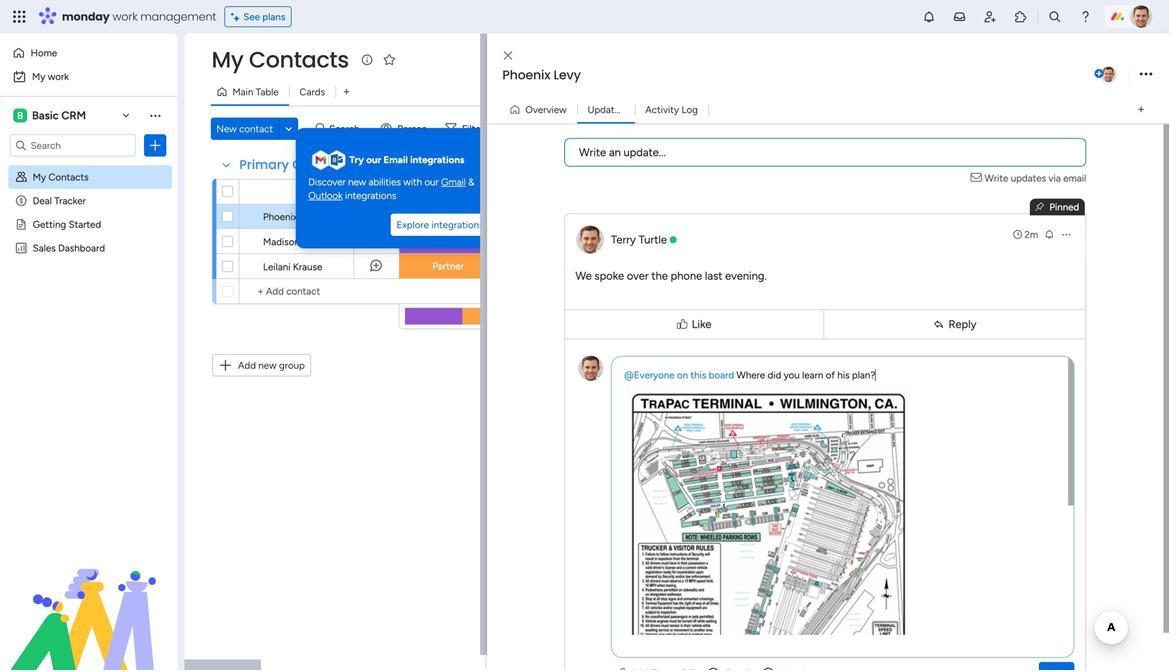 Task type: vqa. For each thing, say whether or not it's contained in the screenshot.
leftmost 50
no



Task type: locate. For each thing, give the bounding box(es) containing it.
workspace options image
[[148, 108, 162, 122]]

1 horizontal spatial phoenix levy
[[503, 66, 581, 84]]

contacts up "tracker"
[[48, 171, 89, 183]]

primary contacts
[[239, 156, 351, 174]]

main
[[232, 86, 253, 98]]

an
[[609, 146, 621, 159]]

our
[[366, 154, 381, 166], [425, 176, 439, 188]]

customer down explore integrations
[[427, 235, 470, 247]]

work down home
[[48, 71, 69, 82]]

discover new abilities with our gmail & outlook integrations
[[308, 176, 475, 202]]

options image
[[1140, 65, 1153, 84], [148, 139, 162, 152]]

contacts for 'primary contacts' field
[[292, 156, 351, 174]]

options image down the workspace options icon
[[148, 139, 162, 152]]

type
[[438, 186, 459, 198]]

1 vertical spatial levy
[[300, 211, 320, 223]]

0 vertical spatial new
[[348, 176, 366, 188]]

0 horizontal spatial my contacts
[[33, 171, 89, 183]]

via
[[1049, 172, 1061, 184]]

0 vertical spatial work
[[112, 9, 138, 24]]

abilities
[[369, 176, 401, 188]]

my work
[[32, 71, 69, 82]]

contacts for my contacts field at the left of the page
[[249, 44, 349, 75]]

0 horizontal spatial phoenix
[[263, 211, 298, 223]]

doyle
[[302, 236, 327, 248]]

our inside discover new abilities with our gmail & outlook integrations
[[425, 176, 439, 188]]

see plans
[[243, 11, 285, 23]]

email
[[384, 154, 408, 166]]

plan?
[[852, 369, 876, 381]]

of
[[826, 369, 835, 381]]

list box containing my contacts
[[0, 163, 178, 448]]

last
[[705, 269, 723, 283]]

his
[[838, 369, 850, 381]]

1 horizontal spatial new
[[348, 176, 366, 188]]

did
[[768, 369, 782, 381]]

dashboard
[[58, 242, 105, 254]]

Type field
[[434, 184, 462, 199]]

write for write an update...
[[579, 146, 606, 159]]

contact
[[239, 123, 273, 135]]

show board description image
[[359, 53, 375, 67]]

help
[[1110, 635, 1135, 649]]

new
[[216, 123, 237, 135]]

1 vertical spatial new
[[258, 360, 277, 371]]

options image up add view image
[[1140, 65, 1153, 84]]

phoenix up madison
[[263, 211, 298, 223]]

add new group
[[238, 360, 305, 371]]

work right monday
[[112, 9, 138, 24]]

1 horizontal spatial levy
[[554, 66, 581, 84]]

contact
[[301, 186, 337, 197]]

activity
[[645, 104, 679, 116]]

1 horizontal spatial write
[[985, 172, 1009, 184]]

0 vertical spatial my contacts
[[212, 44, 349, 75]]

lottie animation element
[[0, 530, 178, 670]]

1 horizontal spatial phoenix
[[503, 66, 551, 84]]

getting started
[[33, 219, 101, 230]]

like button
[[568, 303, 821, 345]]

1 vertical spatial my contacts
[[33, 171, 89, 183]]

my contacts
[[212, 44, 349, 75], [33, 171, 89, 183]]

phoenix inside field
[[503, 66, 551, 84]]

contacts
[[249, 44, 349, 75], [292, 156, 351, 174], [48, 171, 89, 183]]

2 vertical spatial integrations
[[432, 219, 484, 231]]

write an update... button
[[565, 138, 1087, 167]]

new down try
[[348, 176, 366, 188]]

started
[[69, 219, 101, 230]]

1 vertical spatial our
[[425, 176, 439, 188]]

contacts inside field
[[292, 156, 351, 174]]

integrations down the abilities
[[345, 190, 397, 202]]

phone
[[671, 269, 702, 283]]

help image
[[1079, 10, 1093, 24]]

my down home
[[32, 71, 45, 82]]

reminder image
[[1044, 229, 1055, 240]]

updates / 1
[[588, 104, 637, 116]]

0 horizontal spatial new
[[258, 360, 277, 371]]

activity log
[[645, 104, 698, 116]]

phoenix levy up the madison doyle at the top left of page
[[263, 211, 320, 223]]

sales
[[33, 242, 56, 254]]

select product image
[[13, 10, 26, 24]]

terry turtle link
[[611, 233, 667, 246]]

contacts up discover
[[292, 156, 351, 174]]

@everyone on this board link
[[624, 369, 734, 381]]

0 vertical spatial our
[[366, 154, 381, 166]]

monday marketplace image
[[1014, 10, 1028, 24]]

integrations down the type
[[432, 219, 484, 231]]

new inside discover new abilities with our gmail & outlook integrations
[[348, 176, 366, 188]]

1 vertical spatial write
[[985, 172, 1009, 184]]

try
[[349, 154, 364, 166]]

1 vertical spatial integrations
[[345, 190, 397, 202]]

write inside button
[[579, 146, 606, 159]]

crm
[[61, 109, 86, 122]]

new inside button
[[258, 360, 277, 371]]

reply button
[[827, 313, 1083, 336]]

my contacts up deal tracker
[[33, 171, 89, 183]]

0 horizontal spatial levy
[[300, 211, 320, 223]]

terry turtle image
[[1100, 65, 1118, 84]]

levy up doyle
[[300, 211, 320, 223]]

levy inside field
[[554, 66, 581, 84]]

0 vertical spatial phoenix levy
[[503, 66, 581, 84]]

1 horizontal spatial options image
[[1140, 65, 1153, 84]]

tracker
[[54, 195, 86, 207]]

0 horizontal spatial our
[[366, 154, 381, 166]]

1 vertical spatial customer
[[427, 235, 470, 247]]

discover
[[308, 176, 346, 188]]

with
[[404, 176, 422, 188]]

invite members image
[[984, 10, 997, 24]]

overview
[[526, 104, 567, 116]]

help button
[[1099, 631, 1147, 654]]

1 vertical spatial phoenix
[[263, 211, 298, 223]]

new
[[348, 176, 366, 188], [258, 360, 277, 371]]

levy up overview
[[554, 66, 581, 84]]

new right add
[[258, 360, 277, 371]]

write left updates
[[985, 172, 1009, 184]]

angle down image
[[285, 124, 292, 134]]

phoenix down 'close' image at the left of the page
[[503, 66, 551, 84]]

this
[[691, 369, 707, 381]]

outlook
[[308, 190, 343, 202]]

my up main
[[212, 44, 244, 75]]

basic
[[32, 109, 59, 122]]

1 horizontal spatial work
[[112, 9, 138, 24]]

0 horizontal spatial phoenix levy
[[263, 211, 320, 223]]

list box
[[0, 163, 178, 448]]

primary
[[239, 156, 289, 174]]

option
[[0, 165, 178, 167]]

person
[[398, 123, 427, 135]]

work inside option
[[48, 71, 69, 82]]

0 vertical spatial phoenix
[[503, 66, 551, 84]]

phoenix levy up overview button at the left top of page
[[503, 66, 581, 84]]

new for add
[[258, 360, 277, 371]]

see
[[243, 11, 260, 23]]

Search field
[[326, 119, 368, 139]]

phoenix
[[503, 66, 551, 84], [263, 211, 298, 223]]

gmail button
[[441, 175, 466, 189]]

filter
[[462, 123, 484, 135]]

0 horizontal spatial work
[[48, 71, 69, 82]]

notifications image
[[922, 10, 936, 24]]

email
[[1064, 172, 1087, 184]]

terry turtle image
[[1130, 6, 1153, 28]]

1 horizontal spatial my contacts
[[212, 44, 349, 75]]

home link
[[8, 42, 169, 64]]

0 vertical spatial write
[[579, 146, 606, 159]]

integrations
[[410, 154, 465, 166], [345, 190, 397, 202], [432, 219, 484, 231]]

our right try
[[366, 154, 381, 166]]

public dashboard image
[[15, 242, 28, 255]]

dapulse attachment image
[[617, 668, 626, 670]]

customer down the type field
[[427, 211, 470, 222]]

cards
[[300, 86, 325, 98]]

1 horizontal spatial our
[[425, 176, 439, 188]]

integrations up gmail
[[410, 154, 465, 166]]

1 customer from the top
[[427, 211, 470, 222]]

our right with
[[425, 176, 439, 188]]

write left the an
[[579, 146, 606, 159]]

1 vertical spatial work
[[48, 71, 69, 82]]

phoenix levy
[[503, 66, 581, 84], [263, 211, 320, 223]]

0 vertical spatial integrations
[[410, 154, 465, 166]]

0 horizontal spatial options image
[[148, 139, 162, 152]]

my contacts up table
[[212, 44, 349, 75]]

main table
[[232, 86, 279, 98]]

contacts up cards 'button' on the left top of page
[[249, 44, 349, 75]]

0 vertical spatial customer
[[427, 211, 470, 222]]

0 vertical spatial levy
[[554, 66, 581, 84]]

0 horizontal spatial write
[[579, 146, 606, 159]]

update...
[[624, 146, 666, 159]]



Task type: describe. For each thing, give the bounding box(es) containing it.
My Contacts field
[[208, 44, 352, 75]]

my inside option
[[32, 71, 45, 82]]

learn
[[802, 369, 824, 381]]

add
[[238, 360, 256, 371]]

Search in workspace field
[[29, 137, 116, 153]]

leilani
[[263, 261, 291, 273]]

+ Add contact text field
[[246, 283, 393, 300]]

my up deal
[[33, 171, 46, 183]]

basic crm
[[32, 109, 86, 122]]

table
[[256, 86, 279, 98]]

madison
[[263, 236, 300, 248]]

lottie animation image
[[0, 530, 178, 670]]

explore
[[397, 219, 429, 231]]

v2 floating column image
[[1036, 200, 1050, 214]]

try our email integrations
[[349, 154, 465, 166]]

@everyone
[[624, 369, 675, 381]]

deal
[[33, 195, 52, 207]]

filter button
[[440, 118, 506, 140]]

updates / 1 button
[[577, 98, 637, 121]]

you
[[784, 369, 800, 381]]

cards button
[[289, 81, 336, 103]]

dapulse addbtn image
[[1095, 70, 1104, 79]]

v2 search image
[[316, 121, 326, 137]]

getting
[[33, 219, 66, 230]]

explore integrations
[[397, 219, 484, 231]]

Phoenix Levy field
[[499, 66, 1092, 84]]

group
[[279, 360, 305, 371]]

options image
[[1061, 229, 1072, 240]]

envelope o image
[[971, 171, 985, 186]]

terry turtle
[[611, 233, 667, 246]]

&
[[468, 176, 475, 188]]

update feed image
[[953, 10, 967, 24]]

plans
[[262, 11, 285, 23]]

pinned
[[1050, 201, 1080, 213]]

reply
[[949, 318, 977, 331]]

2m link
[[1012, 228, 1039, 242]]

contacts inside list box
[[48, 171, 89, 183]]

@everyone on this board ﻿where did you learn of his plan?
[[624, 369, 876, 381]]

write updates via email
[[985, 172, 1087, 184]]

new contact button
[[211, 118, 279, 140]]

home option
[[8, 42, 169, 64]]

public board image
[[15, 218, 28, 231]]

krause
[[293, 261, 322, 273]]

evening.
[[725, 269, 767, 283]]

phoenix levy inside field
[[503, 66, 581, 84]]

search everything image
[[1048, 10, 1062, 24]]

1
[[633, 104, 637, 116]]

my work option
[[8, 65, 169, 88]]

we spoke over the phone last evening.
[[576, 269, 767, 283]]

close image
[[504, 51, 512, 61]]

explore integrations button
[[391, 214, 489, 236]]

﻿where
[[737, 369, 765, 381]]

work for monday
[[112, 9, 138, 24]]

home
[[31, 47, 57, 59]]

the
[[652, 269, 668, 283]]

0 vertical spatial options image
[[1140, 65, 1153, 84]]

integrations inside discover new abilities with our gmail & outlook integrations
[[345, 190, 397, 202]]

deal tracker
[[33, 195, 86, 207]]

main table button
[[211, 81, 289, 103]]

add view image
[[344, 87, 350, 97]]

write for write updates via email
[[985, 172, 1009, 184]]

spoke
[[595, 269, 624, 283]]

updates
[[588, 104, 625, 116]]

monday
[[62, 9, 110, 24]]

2m
[[1025, 229, 1039, 240]]

leilani krause
[[263, 261, 322, 273]]

outlook button
[[308, 189, 343, 203]]

integrations inside button
[[432, 219, 484, 231]]

workspace selection element
[[13, 107, 88, 124]]

on
[[677, 369, 688, 381]]

add to favorites image
[[382, 53, 396, 66]]

new for discover
[[348, 176, 366, 188]]

activity log button
[[635, 98, 709, 121]]

we
[[576, 269, 592, 283]]

like
[[692, 318, 712, 331]]

see plans button
[[225, 6, 292, 27]]

1 vertical spatial phoenix levy
[[263, 211, 320, 223]]

monday work management
[[62, 9, 216, 24]]

management
[[140, 9, 216, 24]]

person button
[[375, 118, 436, 140]]

b
[[17, 110, 23, 121]]

1 vertical spatial options image
[[148, 139, 162, 152]]

sales dashboard
[[33, 242, 105, 254]]

2 customer from the top
[[427, 235, 470, 247]]

board
[[709, 369, 734, 381]]

gmail
[[441, 176, 466, 188]]

my work link
[[8, 65, 169, 88]]

workspace image
[[13, 108, 27, 123]]

Primary Contacts field
[[236, 156, 354, 174]]

my contacts inside list box
[[33, 171, 89, 183]]

partner
[[433, 260, 464, 272]]

overview button
[[504, 98, 577, 121]]

work for my
[[48, 71, 69, 82]]

new contact
[[216, 123, 273, 135]]

add new group button
[[212, 354, 311, 377]]

/
[[627, 104, 631, 116]]

add view image
[[1139, 105, 1144, 115]]

over
[[627, 269, 649, 283]]

turtle
[[639, 233, 667, 246]]

write an update...
[[579, 146, 666, 159]]



